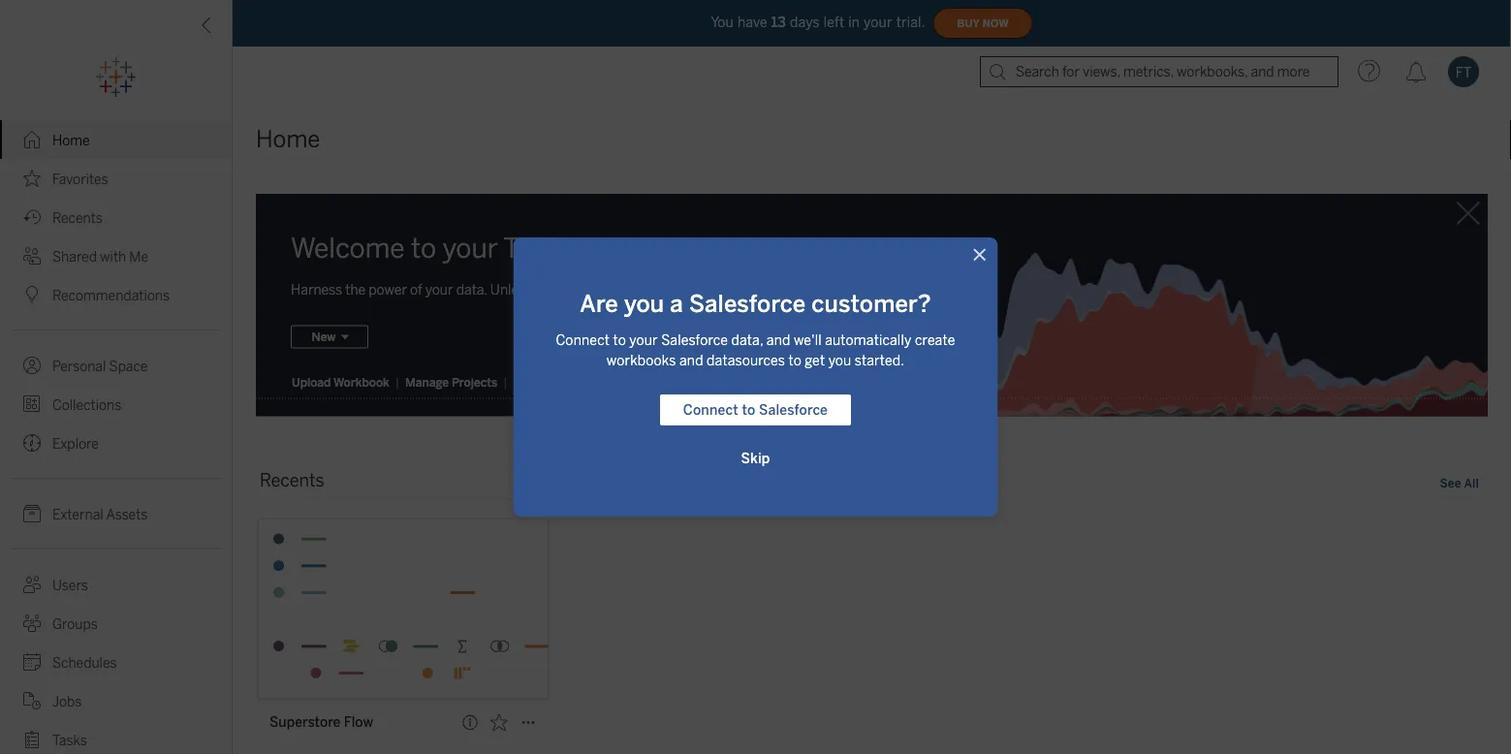 Task type: describe. For each thing, give the bounding box(es) containing it.
superstore flow
[[270, 715, 373, 731]]

shared with me
[[52, 249, 149, 265]]

see all link
[[1439, 474, 1481, 494]]

2 horizontal spatial tableau
[[829, 375, 872, 389]]

skip link
[[552, 449, 959, 469]]

connect for connect to your salesforce data, and we'll automatically create workbooks and datasources to get you started.
[[556, 333, 610, 349]]

builder
[[903, 375, 943, 389]]

with
[[100, 249, 126, 265]]

tasks link
[[0, 720, 232, 754]]

upload workbook button
[[291, 374, 391, 390]]

personal space
[[52, 358, 148, 374]]

your inside connect to your salesforce data, and we'll automatically create workbooks and datasources to get you started.
[[630, 333, 658, 349]]

1 horizontal spatial recents
[[260, 470, 324, 491]]

collections link
[[0, 385, 232, 424]]

upload
[[292, 375, 331, 389]]

a
[[670, 290, 684, 318]]

explore
[[52, 436, 99, 452]]

download tableau desktop | download tableau prep builder
[[607, 375, 943, 389]]

connect for connect to salesforce
[[683, 402, 739, 418]]

favorites link
[[0, 159, 232, 198]]

personal
[[52, 358, 106, 374]]

1 vertical spatial and
[[680, 353, 704, 369]]

recommendations
[[52, 287, 170, 303]]

your right in
[[864, 14, 893, 30]]

unleash
[[490, 282, 541, 298]]

jobs
[[52, 694, 82, 710]]

2 of from the left
[[625, 282, 637, 298]]

recents inside "main navigation. press the up and down arrow keys to access links." "element"
[[52, 210, 103, 226]]

navigation panel element
[[0, 58, 232, 754]]

buy now
[[958, 17, 1009, 29]]

salesforce inside "connect to salesforce" link
[[759, 402, 828, 418]]

left
[[824, 14, 845, 30]]

groups
[[52, 616, 98, 632]]

power
[[369, 282, 407, 298]]

to for welcome to your tableau site
[[411, 232, 436, 264]]

2 the from the left
[[544, 282, 564, 298]]

recommendations link
[[0, 275, 232, 314]]

desktop
[[710, 375, 756, 389]]

jobs link
[[0, 682, 232, 720]]

new
[[312, 330, 336, 344]]

you have 13 days left in your trial.
[[711, 14, 926, 30]]

data.
[[456, 282, 487, 298]]

to for connect to salesforce
[[742, 402, 756, 418]]

workbook
[[334, 375, 390, 389]]

shared with me link
[[0, 237, 232, 275]]

home link
[[0, 120, 232, 159]]

connect to your salesforce data, and we'll automatically create workbooks and datasources to get you started.
[[556, 333, 956, 369]]

site
[[606, 232, 650, 264]]

me
[[129, 249, 149, 265]]

shared
[[52, 249, 97, 265]]

1 of from the left
[[410, 282, 422, 298]]

welcome to your tableau site
[[291, 232, 650, 264]]

home inside "main navigation. press the up and down arrow keys to access links." "element"
[[52, 132, 90, 148]]

2 | from the left
[[503, 375, 507, 389]]

1 manage from the left
[[405, 375, 449, 389]]

you
[[711, 14, 734, 30]]

now
[[983, 17, 1009, 29]]

are
[[580, 290, 619, 318]]

we'll
[[794, 333, 822, 349]]

you inside connect to your salesforce data, and we'll automatically create workbooks and datasources to get you started.
[[829, 353, 852, 369]]

customer?
[[812, 290, 931, 318]]

data,
[[732, 333, 764, 349]]

schedules link
[[0, 643, 232, 682]]

schedules
[[52, 655, 117, 671]]

your left data.
[[425, 282, 453, 298]]

external assets
[[52, 507, 148, 523]]

groups link
[[0, 604, 232, 643]]

assets
[[106, 507, 148, 523]]

automatically
[[825, 333, 912, 349]]

people.
[[671, 282, 717, 298]]

download tableau desktop link
[[606, 374, 757, 390]]

all
[[1465, 476, 1480, 490]]

new button
[[291, 325, 368, 348]]



Task type: vqa. For each thing, say whether or not it's contained in the screenshot.
Size to the right
no



Task type: locate. For each thing, give the bounding box(es) containing it.
1 horizontal spatial download
[[772, 375, 827, 389]]

13
[[772, 14, 786, 30]]

are you a salesforce customer?
[[580, 290, 931, 318]]

projects
[[452, 375, 498, 389]]

and up download tableau desktop link
[[680, 353, 704, 369]]

see all
[[1440, 476, 1480, 490]]

0 horizontal spatial manage
[[405, 375, 449, 389]]

external assets link
[[0, 495, 232, 533]]

create
[[915, 333, 956, 349]]

potential
[[567, 282, 622, 298]]

salesforce for your
[[661, 333, 728, 349]]

home
[[256, 126, 320, 153], [52, 132, 90, 148]]

collections
[[52, 397, 122, 413]]

welcome
[[291, 232, 405, 264]]

1 horizontal spatial users
[[560, 375, 591, 389]]

1 download from the left
[[607, 375, 662, 389]]

superstore
[[270, 715, 341, 731]]

0 horizontal spatial tableau
[[504, 232, 599, 264]]

users down are
[[560, 375, 591, 389]]

explore link
[[0, 424, 232, 463]]

to down desktop
[[742, 402, 756, 418]]

tasks
[[52, 733, 87, 749]]

0 horizontal spatial users
[[52, 577, 88, 593]]

harness the power of your data. unleash the potential of your people.
[[291, 282, 717, 298]]

1 vertical spatial you
[[829, 353, 852, 369]]

salesforce down download tableau desktop | download tableau prep builder
[[759, 402, 828, 418]]

connect inside connect to your salesforce data, and we'll automatically create workbooks and datasources to get you started.
[[556, 333, 610, 349]]

salesforce inside connect to your salesforce data, and we'll automatically create workbooks and datasources to get you started.
[[661, 333, 728, 349]]

salesforce up data,
[[689, 290, 806, 318]]

and
[[767, 333, 791, 349], [680, 353, 704, 369]]

of right power
[[410, 282, 422, 298]]

your up data.
[[443, 232, 498, 264]]

tableau up unleash
[[504, 232, 599, 264]]

salesforce down a
[[661, 333, 728, 349]]

and left we'll
[[767, 333, 791, 349]]

1 horizontal spatial and
[[767, 333, 791, 349]]

buy
[[958, 17, 980, 29]]

to for connect to your salesforce data, and we'll automatically create workbooks and datasources to get you started.
[[613, 333, 626, 349]]

1 the from the left
[[345, 282, 366, 298]]

the right unleash
[[544, 282, 564, 298]]

download
[[607, 375, 662, 389], [772, 375, 827, 389]]

2 download from the left
[[772, 375, 827, 389]]

tableau down started.
[[829, 375, 872, 389]]

you right get
[[829, 353, 852, 369]]

users inside users link
[[52, 577, 88, 593]]

download down get
[[772, 375, 827, 389]]

download down the workbooks
[[607, 375, 662, 389]]

0 horizontal spatial connect
[[556, 333, 610, 349]]

salesforce
[[689, 290, 806, 318], [661, 333, 728, 349], [759, 402, 828, 418]]

buy now button
[[933, 8, 1033, 39]]

0 vertical spatial and
[[767, 333, 791, 349]]

| right workbook
[[395, 375, 399, 389]]

tableau
[[504, 232, 599, 264], [664, 375, 707, 389], [829, 375, 872, 389]]

to
[[411, 232, 436, 264], [613, 333, 626, 349], [789, 353, 802, 369], [742, 402, 756, 418]]

you
[[624, 290, 664, 318], [829, 353, 852, 369]]

manage
[[405, 375, 449, 389], [513, 375, 557, 389]]

your left a
[[640, 282, 668, 298]]

0 horizontal spatial recents
[[52, 210, 103, 226]]

prep
[[875, 375, 901, 389]]

0 horizontal spatial the
[[345, 282, 366, 298]]

1 horizontal spatial connect
[[683, 402, 739, 418]]

connect to salesforce
[[683, 402, 828, 418]]

| right projects at the left of the page
[[503, 375, 507, 389]]

salesforce for a
[[689, 290, 806, 318]]

days
[[790, 14, 820, 30]]

connect down are
[[556, 333, 610, 349]]

space
[[109, 358, 148, 374]]

1 vertical spatial connect
[[683, 402, 739, 418]]

0 horizontal spatial download
[[607, 375, 662, 389]]

manage projects link
[[404, 374, 499, 390]]

main navigation. press the up and down arrow keys to access links. element
[[0, 120, 232, 754]]

users
[[560, 375, 591, 389], [52, 577, 88, 593]]

flow
[[344, 715, 373, 731]]

3 | from the left
[[762, 375, 766, 389]]

download tableau prep builder link
[[771, 374, 944, 390]]

0 vertical spatial recents
[[52, 210, 103, 226]]

1 vertical spatial recents
[[260, 470, 324, 491]]

harness
[[291, 282, 342, 298]]

have
[[738, 14, 768, 30]]

connect
[[556, 333, 610, 349], [683, 402, 739, 418]]

0 horizontal spatial |
[[395, 375, 399, 389]]

1 horizontal spatial |
[[503, 375, 507, 389]]

0 vertical spatial users
[[560, 375, 591, 389]]

users up groups
[[52, 577, 88, 593]]

1 | from the left
[[395, 375, 399, 389]]

upload workbook | manage projects | manage users
[[292, 375, 591, 389]]

the left power
[[345, 282, 366, 298]]

workbooks
[[607, 353, 676, 369]]

0 vertical spatial you
[[624, 290, 664, 318]]

datasources
[[707, 353, 785, 369]]

recents link
[[0, 198, 232, 237]]

1 horizontal spatial the
[[544, 282, 564, 298]]

to up the workbooks
[[613, 333, 626, 349]]

connect to salesforce link
[[660, 395, 851, 426]]

the
[[345, 282, 366, 298], [544, 282, 564, 298]]

trial.
[[897, 14, 926, 30]]

1 horizontal spatial tableau
[[664, 375, 707, 389]]

in
[[849, 14, 860, 30]]

0 vertical spatial salesforce
[[689, 290, 806, 318]]

1 horizontal spatial of
[[625, 282, 637, 298]]

of
[[410, 282, 422, 298], [625, 282, 637, 298]]

started.
[[855, 353, 905, 369]]

tableau left desktop
[[664, 375, 707, 389]]

connect down desktop
[[683, 402, 739, 418]]

get
[[805, 353, 825, 369]]

| down datasources at top
[[762, 375, 766, 389]]

1 horizontal spatial home
[[256, 126, 320, 153]]

external
[[52, 507, 103, 523]]

1 vertical spatial salesforce
[[661, 333, 728, 349]]

manage users link
[[512, 374, 592, 390]]

0 horizontal spatial of
[[410, 282, 422, 298]]

0 vertical spatial connect
[[556, 333, 610, 349]]

|
[[395, 375, 399, 389], [503, 375, 507, 389], [762, 375, 766, 389]]

0 horizontal spatial home
[[52, 132, 90, 148]]

2 manage from the left
[[513, 375, 557, 389]]

your up the workbooks
[[630, 333, 658, 349]]

favorites
[[52, 171, 108, 187]]

0 horizontal spatial and
[[680, 353, 704, 369]]

to left get
[[789, 353, 802, 369]]

users link
[[0, 565, 232, 604]]

skip
[[741, 451, 770, 467]]

to right welcome
[[411, 232, 436, 264]]

of right are
[[625, 282, 637, 298]]

manage right projects at the left of the page
[[513, 375, 557, 389]]

manage left projects at the left of the page
[[405, 375, 449, 389]]

your
[[864, 14, 893, 30], [443, 232, 498, 264], [425, 282, 453, 298], [640, 282, 668, 298], [630, 333, 658, 349]]

1 horizontal spatial manage
[[513, 375, 557, 389]]

1 vertical spatial users
[[52, 577, 88, 593]]

2 vertical spatial salesforce
[[759, 402, 828, 418]]

2 horizontal spatial |
[[762, 375, 766, 389]]

1 horizontal spatial you
[[829, 353, 852, 369]]

see
[[1440, 476, 1462, 490]]

0 horizontal spatial you
[[624, 290, 664, 318]]

personal space link
[[0, 346, 232, 385]]

recents
[[52, 210, 103, 226], [260, 470, 324, 491]]

you left a
[[624, 290, 664, 318]]



